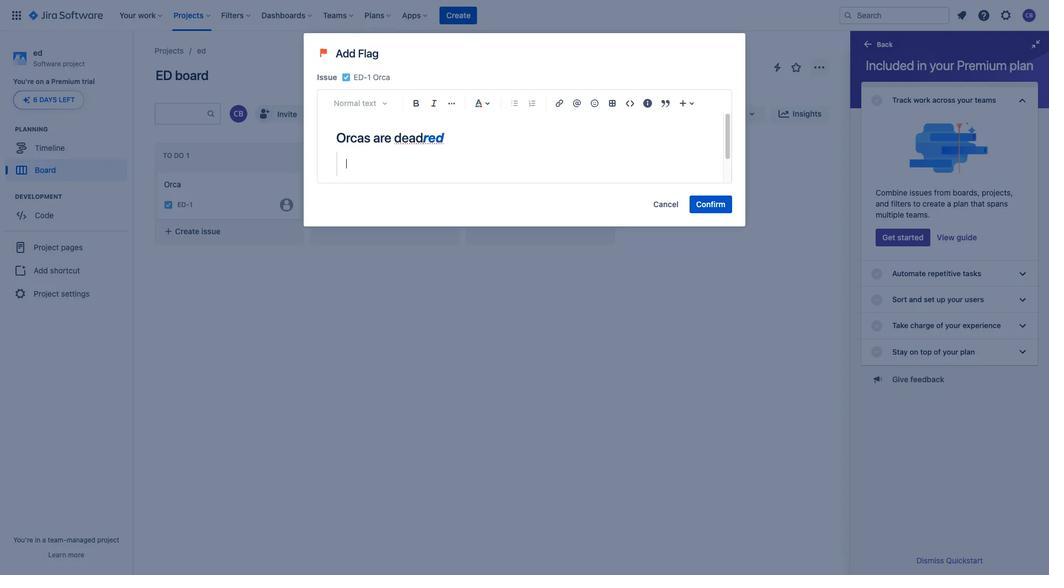Task type: locate. For each thing, give the bounding box(es) containing it.
ed- inside "link"
[[177, 201, 189, 209]]

1 vertical spatial in
[[35, 536, 40, 544]]

1 vertical spatial your
[[958, 96, 973, 104]]

a left team-
[[42, 536, 46, 544]]

combine issues from boards, projects, and filters to create a plan that spans multiple teams.
[[876, 188, 1013, 219]]

multiple
[[876, 210, 904, 219]]

0 vertical spatial premium
[[957, 57, 1007, 73]]

1 vertical spatial plan
[[954, 199, 969, 208]]

ed- inside the add flag dialog
[[354, 72, 368, 82]]

filters
[[891, 199, 912, 208]]

1 project from the top
[[34, 242, 59, 252]]

2 project from the top
[[34, 289, 59, 298]]

add flag dialog
[[304, 33, 746, 226]]

1 horizontal spatial ed-
[[354, 72, 368, 82]]

in for you're
[[35, 536, 40, 544]]

create for create issue
[[175, 226, 199, 236]]

code
[[35, 210, 54, 220]]

to
[[163, 151, 172, 160]]

go back image
[[862, 38, 875, 51]]

ed
[[156, 67, 172, 83]]

work
[[914, 96, 931, 104]]

do
[[174, 151, 184, 160]]

unassigned image
[[280, 198, 293, 211]]

progress bar
[[862, 82, 1039, 87]]

premium
[[957, 57, 1007, 73], [51, 77, 80, 86]]

search image
[[844, 11, 853, 20]]

project down add shortcut
[[34, 289, 59, 298]]

board
[[35, 165, 56, 175]]

checked image
[[871, 94, 884, 107]]

italic ⌘i image
[[428, 97, 441, 110]]

1 right task image
[[189, 201, 193, 209]]

1 horizontal spatial ed
[[197, 46, 206, 55]]

quickstart
[[947, 556, 983, 565]]

1 vertical spatial a
[[948, 199, 952, 208]]

a down from
[[948, 199, 952, 208]]

ed-1
[[177, 201, 193, 209]]

0 horizontal spatial ed
[[33, 48, 42, 57]]

timeline
[[35, 143, 65, 152]]

boards,
[[953, 188, 980, 197]]

create inside button
[[447, 10, 471, 20]]

selected issues element
[[317, 72, 342, 85]]

1 inside the add flag dialog
[[368, 72, 371, 82]]

timeline link
[[6, 137, 127, 159]]

a
[[46, 77, 50, 86], [948, 199, 952, 208], [42, 536, 46, 544]]

a for you're on a premium trial
[[46, 77, 50, 86]]

trial
[[82, 77, 95, 86]]

you're left team-
[[13, 536, 33, 544]]

project
[[63, 60, 85, 68], [97, 536, 119, 544]]

0 vertical spatial add
[[336, 47, 356, 60]]

0 vertical spatial your
[[930, 57, 955, 73]]

plan
[[1010, 57, 1034, 73], [954, 199, 969, 208]]

1 vertical spatial you're
[[13, 536, 33, 544]]

1 vertical spatial orca
[[164, 180, 181, 189]]

orca
[[373, 72, 390, 82], [164, 180, 181, 189]]

bold ⌘b image
[[410, 97, 423, 110]]

emoji image
[[588, 97, 602, 110]]

1 you're from the top
[[13, 77, 34, 86]]

ed- right task image
[[177, 201, 189, 209]]

0 horizontal spatial your
[[930, 57, 955, 73]]

get started
[[883, 233, 924, 242]]

ed-1 orca
[[354, 72, 390, 82]]

create
[[447, 10, 471, 20], [175, 226, 199, 236]]

confirm
[[696, 199, 726, 209]]

create inside create issue "button"
[[175, 226, 199, 236]]

ed-
[[354, 72, 368, 82], [177, 201, 189, 209]]

1 inside "link"
[[189, 201, 193, 209]]

add flag
[[336, 47, 379, 60]]

invite button
[[254, 104, 307, 124]]

you're left on
[[13, 77, 34, 86]]

a right on
[[46, 77, 50, 86]]

0 horizontal spatial project
[[63, 60, 85, 68]]

cj baylor image
[[230, 105, 247, 123]]

project up add shortcut
[[34, 242, 59, 252]]

link image
[[553, 97, 566, 110]]

confirm button
[[690, 196, 732, 213]]

add inside dialog
[[336, 47, 356, 60]]

add inside button
[[34, 266, 48, 275]]

jira software image
[[29, 9, 103, 22], [29, 9, 103, 22]]

0 vertical spatial create
[[447, 10, 471, 20]]

more
[[68, 551, 84, 559]]

0 horizontal spatial create
[[175, 226, 199, 236]]

minimize image
[[1030, 38, 1043, 51]]

teams
[[975, 96, 997, 104]]

0 horizontal spatial add
[[34, 266, 48, 275]]

automations menu button icon image
[[771, 60, 784, 74]]

0 horizontal spatial 1
[[189, 201, 193, 209]]

project
[[34, 242, 59, 252], [34, 289, 59, 298]]

0 vertical spatial plan
[[1010, 57, 1034, 73]]

 image
[[317, 46, 336, 60]]

1
[[368, 72, 371, 82], [189, 201, 193, 209]]

a for you're in a team-managed project
[[42, 536, 46, 544]]

get started button
[[876, 229, 931, 246]]

1 horizontal spatial 1
[[368, 72, 371, 82]]

1 horizontal spatial add
[[336, 47, 356, 60]]

dead
[[394, 130, 423, 145]]

1 horizontal spatial orca
[[373, 72, 390, 82]]

project up 'trial'
[[63, 60, 85, 68]]

0 vertical spatial you're
[[13, 77, 34, 86]]

0 vertical spatial a
[[46, 77, 50, 86]]

project settings
[[34, 289, 90, 298]]

cancel button
[[647, 196, 685, 213]]

2 vertical spatial a
[[42, 536, 46, 544]]

create for create
[[447, 10, 471, 20]]

quote image
[[659, 97, 672, 110]]

add
[[336, 47, 356, 60], [34, 266, 48, 275]]

ed inside ed software project
[[33, 48, 42, 57]]

premium for trial
[[51, 77, 80, 86]]

orcas
[[336, 130, 371, 145]]

1 horizontal spatial premium
[[957, 57, 1007, 73]]

orca down flag
[[373, 72, 390, 82]]

1 horizontal spatial your
[[958, 96, 973, 104]]

a inside combine issues from boards, projects, and filters to create a plan that spans multiple teams.
[[948, 199, 952, 208]]

in left team-
[[35, 536, 40, 544]]

add people image
[[257, 107, 271, 120]]

orca inside the add flag dialog
[[373, 72, 390, 82]]

give feedback
[[893, 374, 945, 384]]

0 vertical spatial 1
[[368, 72, 371, 82]]

1 vertical spatial add
[[34, 266, 48, 275]]

your
[[930, 57, 955, 73], [958, 96, 973, 104]]

your inside the track work across your teams 'dropdown button'
[[958, 96, 973, 104]]

code link
[[6, 205, 127, 227]]

add left flag
[[336, 47, 356, 60]]

1 right task icon at the top left of page
[[368, 72, 371, 82]]

project right "managed"
[[97, 536, 119, 544]]

premium for plan
[[957, 57, 1007, 73]]

0 vertical spatial project
[[63, 60, 85, 68]]

0 horizontal spatial premium
[[51, 77, 80, 86]]

0 vertical spatial orca
[[373, 72, 390, 82]]

0 horizontal spatial plan
[[954, 199, 969, 208]]

in for included
[[917, 57, 927, 73]]

add for add flag
[[336, 47, 356, 60]]

plan down boards,
[[954, 199, 969, 208]]

1 vertical spatial ed-
[[177, 201, 189, 209]]

2 you're from the top
[[13, 536, 33, 544]]

projects
[[155, 46, 184, 55]]

issue
[[317, 72, 337, 82]]

in progress
[[319, 151, 363, 160]]

1 horizontal spatial project
[[97, 536, 119, 544]]

1 horizontal spatial create
[[447, 10, 471, 20]]

1 vertical spatial 1
[[189, 201, 193, 209]]

you're
[[13, 77, 34, 86], [13, 536, 33, 544]]

ed link
[[197, 44, 206, 57]]

code snippet image
[[624, 97, 637, 110]]

premium left 'trial'
[[51, 77, 80, 86]]

ed up board
[[197, 46, 206, 55]]

project inside ed software project
[[63, 60, 85, 68]]

0 horizontal spatial ed-
[[177, 201, 189, 209]]

project for project settings
[[34, 289, 59, 298]]

view guide link
[[936, 229, 979, 246]]

1 horizontal spatial in
[[917, 57, 927, 73]]

0 vertical spatial project
[[34, 242, 59, 252]]

group
[[4, 231, 128, 310]]

premium up teams
[[957, 57, 1007, 73]]

plan down minimize image
[[1010, 57, 1034, 73]]

0 vertical spatial in
[[917, 57, 927, 73]]

flag
[[358, 47, 379, 60]]

board
[[175, 67, 209, 83]]

to do element
[[163, 151, 192, 160]]

task image
[[164, 200, 173, 209]]

ed- down add flag
[[354, 72, 368, 82]]

your up across
[[930, 57, 955, 73]]

project for project pages
[[34, 242, 59, 252]]

orca up task image
[[164, 180, 181, 189]]

guide
[[957, 233, 977, 242]]

1 vertical spatial project
[[34, 289, 59, 298]]

add left shortcut
[[34, 266, 48, 275]]

1 horizontal spatial plan
[[1010, 57, 1034, 73]]

1 vertical spatial premium
[[51, 77, 80, 86]]

0 vertical spatial ed-
[[354, 72, 368, 82]]

ed up software
[[33, 48, 42, 57]]

0 horizontal spatial in
[[35, 536, 40, 544]]

ed for ed
[[197, 46, 206, 55]]

ed- for ed-1
[[177, 201, 189, 209]]

in
[[917, 57, 927, 73], [35, 536, 40, 544]]

1 vertical spatial create
[[175, 226, 199, 236]]

your left teams
[[958, 96, 973, 104]]

in right included
[[917, 57, 927, 73]]

projects link
[[155, 44, 184, 57]]



Task type: describe. For each thing, give the bounding box(es) containing it.
track work across your teams button
[[862, 87, 1039, 113]]

spans
[[987, 199, 1008, 208]]

ed software project
[[33, 48, 85, 68]]

dismiss quickstart
[[917, 556, 983, 565]]

feedback
[[911, 374, 945, 384]]

dismiss quickstart link
[[917, 556, 983, 565]]

group containing project pages
[[4, 231, 128, 310]]

software
[[33, 60, 61, 68]]

track
[[893, 96, 912, 104]]

team-
[[48, 536, 67, 544]]

add shortcut button
[[4, 260, 128, 282]]

on
[[36, 77, 44, 86]]

1 for ed-1 orca
[[368, 72, 371, 82]]

back button
[[855, 35, 900, 53]]

0 horizontal spatial orca
[[164, 180, 181, 189]]

are
[[373, 130, 391, 145]]

dismiss
[[917, 556, 944, 565]]

project pages link
[[4, 236, 128, 260]]

in
[[319, 151, 326, 160]]

Optional: Let your team know why this issue has been flagged - Main content area, start typing to enter text. text field
[[336, 130, 705, 196]]

project settings link
[[4, 282, 128, 306]]

create issue
[[175, 226, 221, 236]]

create
[[923, 199, 945, 208]]

to do
[[163, 151, 184, 160]]

Search field
[[840, 6, 950, 24]]

create banner
[[0, 0, 1050, 31]]

1 vertical spatial project
[[97, 536, 119, 544]]

shortcut
[[50, 266, 80, 275]]

development group
[[6, 192, 132, 230]]

issues
[[910, 188, 932, 197]]

development
[[15, 193, 62, 200]]

you're on a premium trial
[[13, 77, 95, 86]]

you're for you're in a team-managed project
[[13, 536, 33, 544]]

insights
[[793, 109, 822, 118]]

cancel
[[654, 199, 679, 209]]

back
[[877, 40, 893, 49]]

mention image
[[571, 97, 584, 110]]

ed- for ed-1 orca
[[354, 72, 368, 82]]

create button
[[440, 6, 478, 24]]

1 for ed-1
[[189, 201, 193, 209]]

issue
[[202, 226, 221, 236]]

orcas are dead red
[[336, 130, 444, 145]]

learn more
[[48, 551, 84, 559]]

teams.
[[907, 210, 931, 219]]

included
[[866, 57, 915, 73]]

primary element
[[7, 0, 840, 31]]

planning group
[[6, 125, 132, 185]]

invite
[[277, 109, 297, 118]]

pages
[[61, 242, 83, 252]]

to
[[914, 199, 921, 208]]

started
[[898, 233, 924, 242]]

star ed board image
[[790, 61, 803, 74]]

get
[[883, 233, 896, 242]]

insights button
[[771, 105, 829, 123]]

info panel image
[[641, 97, 655, 110]]

you're for you're on a premium trial
[[13, 77, 34, 86]]

give feedback button
[[865, 371, 1039, 388]]

settings
[[61, 289, 90, 298]]

projects,
[[982, 188, 1013, 197]]

create issue button
[[157, 221, 301, 241]]

included in your premium plan
[[866, 57, 1034, 73]]

track work across your teams
[[893, 96, 997, 104]]

ed board
[[156, 67, 209, 83]]

combine
[[876, 188, 908, 197]]

ed for ed software project
[[33, 48, 42, 57]]

that
[[971, 199, 985, 208]]

give
[[893, 374, 909, 384]]

learn more button
[[48, 551, 84, 560]]

board link
[[6, 159, 127, 181]]

view guide
[[937, 233, 977, 242]]

task image
[[342, 73, 354, 82]]

more formatting image
[[445, 97, 458, 110]]

planning
[[15, 126, 48, 133]]

across
[[933, 96, 956, 104]]

table image
[[606, 97, 619, 110]]

and
[[876, 199, 889, 208]]

add for add shortcut
[[34, 266, 48, 275]]

project pages
[[34, 242, 83, 252]]

learn
[[48, 551, 66, 559]]

insights image
[[778, 107, 791, 120]]

plan inside combine issues from boards, projects, and filters to create a plan that spans multiple teams.
[[954, 199, 969, 208]]

managed
[[67, 536, 95, 544]]

view
[[937, 233, 955, 242]]

Search this board text field
[[156, 104, 207, 124]]

add shortcut
[[34, 266, 80, 275]]

progress
[[327, 151, 363, 160]]

red
[[423, 130, 444, 145]]

red link
[[423, 130, 444, 145]]

from
[[935, 188, 951, 197]]

you're in a team-managed project
[[13, 536, 119, 544]]



Task type: vqa. For each thing, say whether or not it's contained in the screenshot.
page for the
no



